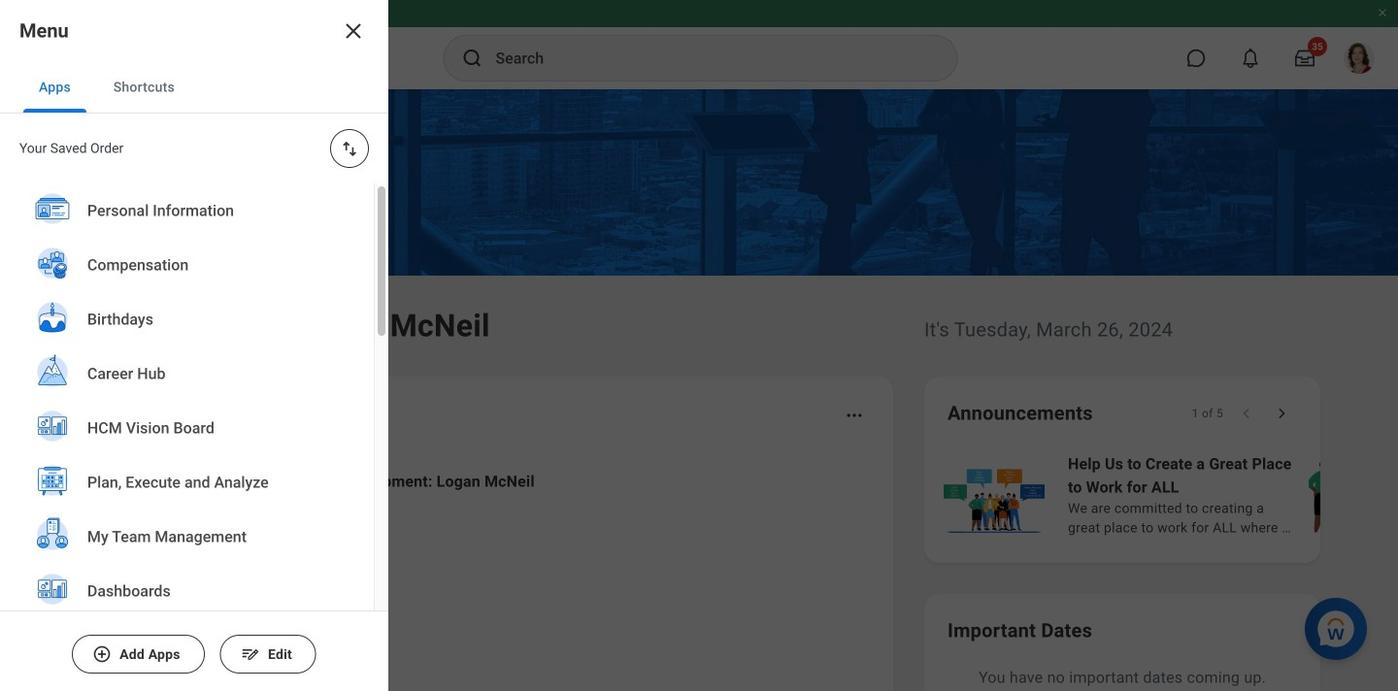 Task type: vqa. For each thing, say whether or not it's contained in the screenshot.
sixth "row" from the bottom of the page's "Request Compensation Change > Adjustment > Corrective Adjustment" element
no



Task type: locate. For each thing, give the bounding box(es) containing it.
notifications large image
[[1241, 49, 1261, 68]]

tab list
[[0, 62, 389, 114]]

chevron left small image
[[1238, 404, 1257, 424]]

text edit image
[[241, 645, 260, 664]]

sort image
[[340, 139, 359, 158]]

banner
[[0, 0, 1399, 89]]

list inside global navigation dialog
[[0, 184, 374, 692]]

close environment banner image
[[1377, 7, 1389, 18]]

chevron right small image
[[1273, 404, 1292, 424]]

status
[[1193, 406, 1224, 422]]

main content
[[0, 89, 1399, 692]]

list
[[0, 184, 374, 692], [940, 451, 1399, 540], [101, 455, 870, 692]]



Task type: describe. For each thing, give the bounding box(es) containing it.
profile logan mcneil element
[[1333, 37, 1387, 80]]

inbox large image
[[1296, 49, 1315, 68]]

plus circle image
[[92, 645, 112, 664]]

book open image
[[129, 665, 158, 692]]

global navigation dialog
[[0, 0, 389, 692]]

x image
[[342, 19, 365, 43]]

inbox image
[[129, 586, 158, 615]]

search image
[[461, 47, 484, 70]]



